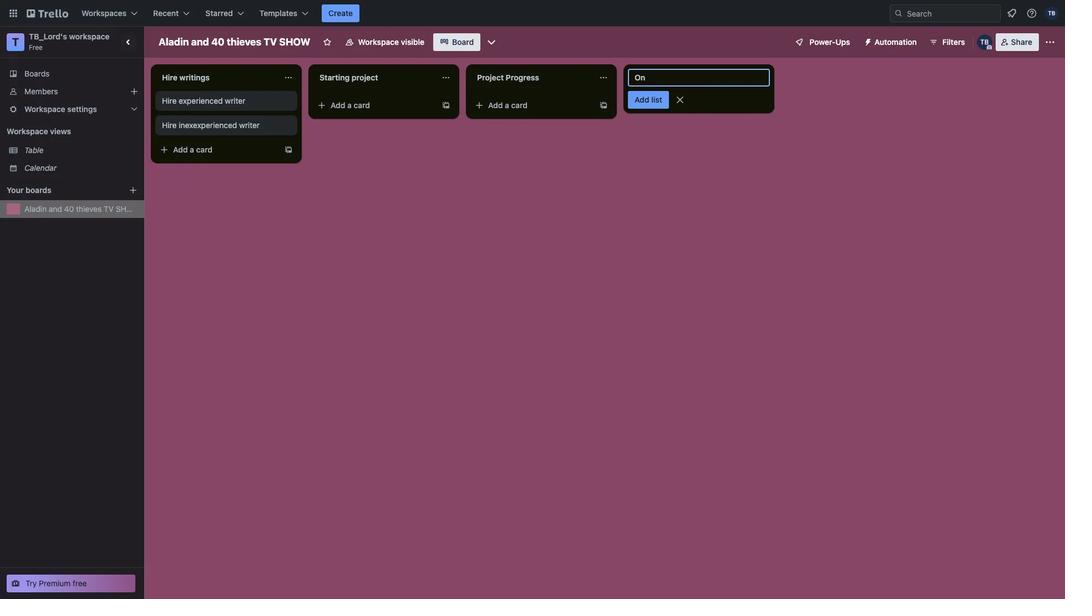 Task type: locate. For each thing, give the bounding box(es) containing it.
0 horizontal spatial add a card button
[[155, 141, 280, 159]]

workspace inside button
[[358, 37, 399, 47]]

tv down templates
[[264, 36, 277, 48]]

40
[[211, 36, 224, 48], [64, 204, 74, 214]]

1 horizontal spatial show
[[279, 36, 310, 48]]

a down 'inexexperienced'
[[190, 145, 194, 154]]

2 vertical spatial workspace
[[7, 126, 48, 136]]

thieves
[[227, 36, 261, 48], [76, 204, 102, 214]]

sm image
[[859, 33, 875, 49]]

0 vertical spatial thieves
[[227, 36, 261, 48]]

add for project progress
[[488, 100, 503, 110]]

open information menu image
[[1026, 8, 1037, 19]]

3 hire from the top
[[162, 120, 177, 130]]

2 horizontal spatial add a card
[[488, 100, 528, 110]]

search image
[[894, 9, 903, 18]]

show down the templates "popup button"
[[279, 36, 310, 48]]

40 inside board name text field
[[211, 36, 224, 48]]

1 vertical spatial thieves
[[76, 204, 102, 214]]

tv
[[264, 36, 277, 48], [104, 204, 114, 214]]

add down the project
[[488, 100, 503, 110]]

a for project
[[347, 100, 352, 110]]

workspace inside dropdown button
[[24, 104, 65, 114]]

0 horizontal spatial card
[[196, 145, 212, 154]]

0 vertical spatial writer
[[225, 96, 245, 105]]

add a card button
[[313, 97, 437, 114], [470, 97, 595, 114], [155, 141, 280, 159]]

1 vertical spatial aladin
[[24, 204, 47, 214]]

a for progress
[[505, 100, 509, 110]]

table link
[[24, 145, 138, 156]]

starting
[[320, 73, 350, 82]]

this member is an admin of this board. image
[[987, 45, 992, 50]]

workspace
[[69, 32, 110, 41]]

1 vertical spatial and
[[49, 204, 62, 214]]

members
[[24, 87, 58, 96]]

board
[[452, 37, 474, 47]]

hire inside text field
[[162, 73, 177, 82]]

aladin and 40 thieves tv show link
[[24, 204, 139, 215]]

add a card
[[331, 100, 370, 110], [488, 100, 528, 110], [173, 145, 212, 154]]

add a card button down the hire inexexperienced writer
[[155, 141, 280, 159]]

Search field
[[903, 5, 1000, 22]]

1 vertical spatial tv
[[104, 204, 114, 214]]

hire down hire writings
[[162, 96, 177, 105]]

card down project
[[354, 100, 370, 110]]

create from template… image for project progress
[[599, 101, 608, 110]]

cancel list editing image
[[674, 94, 686, 105]]

1 horizontal spatial create from template… image
[[442, 101, 450, 110]]

1 horizontal spatial card
[[354, 100, 370, 110]]

workspaces button
[[75, 4, 144, 22]]

hire
[[162, 73, 177, 82], [162, 96, 177, 105], [162, 120, 177, 130]]

add a card down project progress
[[488, 100, 528, 110]]

aladin and 40 thieves tv show inside board name text field
[[159, 36, 310, 48]]

tv inside aladin and 40 thieves tv show link
[[104, 204, 114, 214]]

card down 'inexexperienced'
[[196, 145, 212, 154]]

show
[[279, 36, 310, 48], [116, 204, 139, 214]]

hire for hire writings
[[162, 73, 177, 82]]

1 horizontal spatial add a card button
[[313, 97, 437, 114]]

card
[[354, 100, 370, 110], [511, 100, 528, 110], [196, 145, 212, 154]]

0 horizontal spatial 40
[[64, 204, 74, 214]]

board link
[[433, 33, 481, 51]]

and down starred
[[191, 36, 209, 48]]

Enter list title… text field
[[628, 69, 770, 87]]

share button
[[996, 33, 1039, 51]]

thieves down "your boards with 1 items" 'element'
[[76, 204, 102, 214]]

writer for hire inexexperienced writer
[[239, 120, 260, 130]]

and down "your boards with 1 items" 'element'
[[49, 204, 62, 214]]

1 horizontal spatial aladin and 40 thieves tv show
[[159, 36, 310, 48]]

2 vertical spatial hire
[[162, 120, 177, 130]]

card for project
[[354, 100, 370, 110]]

a for writings
[[190, 145, 194, 154]]

0 horizontal spatial aladin and 40 thieves tv show
[[24, 204, 139, 214]]

project
[[477, 73, 504, 82]]

aladin
[[159, 36, 189, 48], [24, 204, 47, 214]]

add down 'inexexperienced'
[[173, 145, 188, 154]]

a down project progress
[[505, 100, 509, 110]]

aladin and 40 thieves tv show down "your boards with 1 items" 'element'
[[24, 204, 139, 214]]

card for writings
[[196, 145, 212, 154]]

0 vertical spatial hire
[[162, 73, 177, 82]]

2 hire from the top
[[162, 96, 177, 105]]

add a card for progress
[[488, 100, 528, 110]]

t
[[12, 36, 19, 48]]

1 horizontal spatial aladin
[[159, 36, 189, 48]]

writer
[[225, 96, 245, 105], [239, 120, 260, 130]]

0 vertical spatial aladin
[[159, 36, 189, 48]]

writer up hire inexexperienced writer link on the left
[[225, 96, 245, 105]]

back to home image
[[27, 4, 68, 22]]

add a card button down starting project text field
[[313, 97, 437, 114]]

your boards
[[7, 185, 51, 195]]

inexexperienced
[[179, 120, 237, 130]]

premium
[[39, 579, 71, 588]]

project progress
[[477, 73, 539, 82]]

add a card down starting project
[[331, 100, 370, 110]]

try premium free button
[[7, 575, 135, 592]]

try
[[26, 579, 37, 588]]

add a card for writings
[[173, 145, 212, 154]]

1 vertical spatial aladin and 40 thieves tv show
[[24, 204, 139, 214]]

hire experienced writer link
[[162, 95, 291, 107]]

table
[[24, 145, 44, 155]]

Board name text field
[[153, 33, 316, 51]]

aladin and 40 thieves tv show
[[159, 36, 310, 48], [24, 204, 139, 214]]

2 horizontal spatial card
[[511, 100, 528, 110]]

2 horizontal spatial create from template… image
[[599, 101, 608, 110]]

create from template… image for hire writings
[[284, 145, 293, 154]]

add a card down 'inexexperienced'
[[173, 145, 212, 154]]

and
[[191, 36, 209, 48], [49, 204, 62, 214]]

hire left 'inexexperienced'
[[162, 120, 177, 130]]

a down starting project
[[347, 100, 352, 110]]

tyler black (tylerblack44) image
[[1045, 7, 1058, 20]]

1 vertical spatial show
[[116, 204, 139, 214]]

40 down starred
[[211, 36, 224, 48]]

add a card button down project progress text field
[[470, 97, 595, 114]]

0 horizontal spatial create from template… image
[[284, 145, 293, 154]]

aladin down 'recent' dropdown button
[[159, 36, 189, 48]]

1 hire from the top
[[162, 73, 177, 82]]

workspace for workspace views
[[7, 126, 48, 136]]

automation button
[[859, 33, 923, 51]]

workspace up table
[[7, 126, 48, 136]]

0 horizontal spatial tv
[[104, 204, 114, 214]]

add
[[635, 95, 649, 104], [331, 100, 345, 110], [488, 100, 503, 110], [173, 145, 188, 154]]

workspace left visible
[[358, 37, 399, 47]]

aladin and 40 thieves tv show down starred dropdown button
[[159, 36, 310, 48]]

tv inside board name text field
[[264, 36, 277, 48]]

Starting project text field
[[313, 69, 435, 87]]

1 vertical spatial writer
[[239, 120, 260, 130]]

0 horizontal spatial add a card
[[173, 145, 212, 154]]

show down add board icon
[[116, 204, 139, 214]]

hire left writings
[[162, 73, 177, 82]]

0 horizontal spatial aladin
[[24, 204, 47, 214]]

0 horizontal spatial show
[[116, 204, 139, 214]]

2 horizontal spatial add a card button
[[470, 97, 595, 114]]

card down progress
[[511, 100, 528, 110]]

0 horizontal spatial a
[[190, 145, 194, 154]]

1 horizontal spatial tv
[[264, 36, 277, 48]]

0 vertical spatial 40
[[211, 36, 224, 48]]

members link
[[0, 83, 144, 100]]

thieves inside board name text field
[[227, 36, 261, 48]]

primary element
[[0, 0, 1065, 27]]

a
[[347, 100, 352, 110], [505, 100, 509, 110], [190, 145, 194, 154]]

t link
[[7, 33, 24, 51]]

customize views image
[[486, 37, 497, 48]]

workspace navigation collapse icon image
[[121, 34, 136, 50]]

hire inexexperienced writer link
[[162, 120, 291, 131]]

visible
[[401, 37, 424, 47]]

0 vertical spatial show
[[279, 36, 310, 48]]

0 vertical spatial and
[[191, 36, 209, 48]]

1 horizontal spatial 40
[[211, 36, 224, 48]]

writer down hire experienced writer link
[[239, 120, 260, 130]]

workspace down members
[[24, 104, 65, 114]]

0 vertical spatial tv
[[264, 36, 277, 48]]

1 horizontal spatial add a card
[[331, 100, 370, 110]]

add for hire writings
[[173, 145, 188, 154]]

0 vertical spatial aladin and 40 thieves tv show
[[159, 36, 310, 48]]

1 horizontal spatial thieves
[[227, 36, 261, 48]]

add list button
[[628, 91, 669, 109]]

hire experienced writer
[[162, 96, 245, 105]]

automation
[[875, 37, 917, 47]]

add a card button for project
[[313, 97, 437, 114]]

workspace
[[358, 37, 399, 47], [24, 104, 65, 114], [7, 126, 48, 136]]

1 vertical spatial hire
[[162, 96, 177, 105]]

calendar
[[24, 163, 57, 173]]

tv down 'calendar' 'link'
[[104, 204, 114, 214]]

ups
[[836, 37, 850, 47]]

add down starting
[[331, 100, 345, 110]]

1 horizontal spatial a
[[347, 100, 352, 110]]

1 horizontal spatial and
[[191, 36, 209, 48]]

40 down "your boards with 1 items" 'element'
[[64, 204, 74, 214]]

1 vertical spatial workspace
[[24, 104, 65, 114]]

starting project
[[320, 73, 378, 82]]

create button
[[322, 4, 360, 22]]

thieves down starred dropdown button
[[227, 36, 261, 48]]

0 horizontal spatial and
[[49, 204, 62, 214]]

boards
[[24, 69, 50, 78]]

list
[[651, 95, 662, 104]]

1 vertical spatial 40
[[64, 204, 74, 214]]

aladin down the boards
[[24, 204, 47, 214]]

workspaces
[[82, 8, 127, 18]]

0 vertical spatial workspace
[[358, 37, 399, 47]]

2 horizontal spatial a
[[505, 100, 509, 110]]

create from template… image
[[442, 101, 450, 110], [599, 101, 608, 110], [284, 145, 293, 154]]



Task type: describe. For each thing, give the bounding box(es) containing it.
boards
[[26, 185, 51, 195]]

workspace for workspace settings
[[24, 104, 65, 114]]

Hire writings text field
[[155, 69, 277, 87]]

your
[[7, 185, 24, 195]]

hire for hire inexexperienced writer
[[162, 120, 177, 130]]

workspace settings button
[[0, 100, 144, 118]]

views
[[50, 126, 71, 136]]

hire inexexperienced writer
[[162, 120, 260, 130]]

starred
[[205, 8, 233, 18]]

your boards with 1 items element
[[7, 184, 112, 197]]

templates button
[[253, 4, 315, 22]]

add list
[[635, 95, 662, 104]]

starred button
[[199, 4, 251, 22]]

try premium free
[[26, 579, 87, 588]]

writer for hire experienced writer
[[225, 96, 245, 105]]

card for progress
[[511, 100, 528, 110]]

power-
[[810, 37, 836, 47]]

filters button
[[926, 33, 968, 51]]

tb_lord's workspace free
[[29, 32, 110, 52]]

hire for hire experienced writer
[[162, 96, 177, 105]]

create from template… image for starting project
[[442, 101, 450, 110]]

experienced
[[179, 96, 223, 105]]

tb_lord (tylerblack44) image
[[977, 34, 992, 50]]

workspace for workspace visible
[[358, 37, 399, 47]]

aladin inside board name text field
[[159, 36, 189, 48]]

add for starting project
[[331, 100, 345, 110]]

free
[[29, 43, 43, 52]]

show menu image
[[1045, 37, 1056, 48]]

share
[[1011, 37, 1032, 47]]

add a card button for writings
[[155, 141, 280, 159]]

boards link
[[0, 65, 144, 83]]

0 horizontal spatial thieves
[[76, 204, 102, 214]]

free
[[73, 579, 87, 588]]

settings
[[67, 104, 97, 114]]

power-ups
[[810, 37, 850, 47]]

add a card button for progress
[[470, 97, 595, 114]]

workspace settings
[[24, 104, 97, 114]]

filters
[[942, 37, 965, 47]]

Project Progress text field
[[470, 69, 592, 87]]

workspace views
[[7, 126, 71, 136]]

add left list
[[635, 95, 649, 104]]

create
[[328, 8, 353, 18]]

0 notifications image
[[1005, 7, 1018, 20]]

templates
[[259, 8, 297, 18]]

workspace visible button
[[338, 33, 431, 51]]

star or unstar board image
[[323, 38, 331, 47]]

show inside board name text field
[[279, 36, 310, 48]]

calendar link
[[24, 163, 138, 174]]

add board image
[[129, 186, 138, 195]]

writings
[[179, 73, 210, 82]]

and inside board name text field
[[191, 36, 209, 48]]

recent
[[153, 8, 179, 18]]

tb_lord's
[[29, 32, 67, 41]]

progress
[[506, 73, 539, 82]]

add a card for project
[[331, 100, 370, 110]]

workspace visible
[[358, 37, 424, 47]]

tb_lord's workspace link
[[29, 32, 110, 41]]

power-ups button
[[787, 33, 857, 51]]

hire writings
[[162, 73, 210, 82]]

recent button
[[146, 4, 197, 22]]

project
[[352, 73, 378, 82]]



Task type: vqa. For each thing, say whether or not it's contained in the screenshot.
the left 'Finish advertisements' link
no



